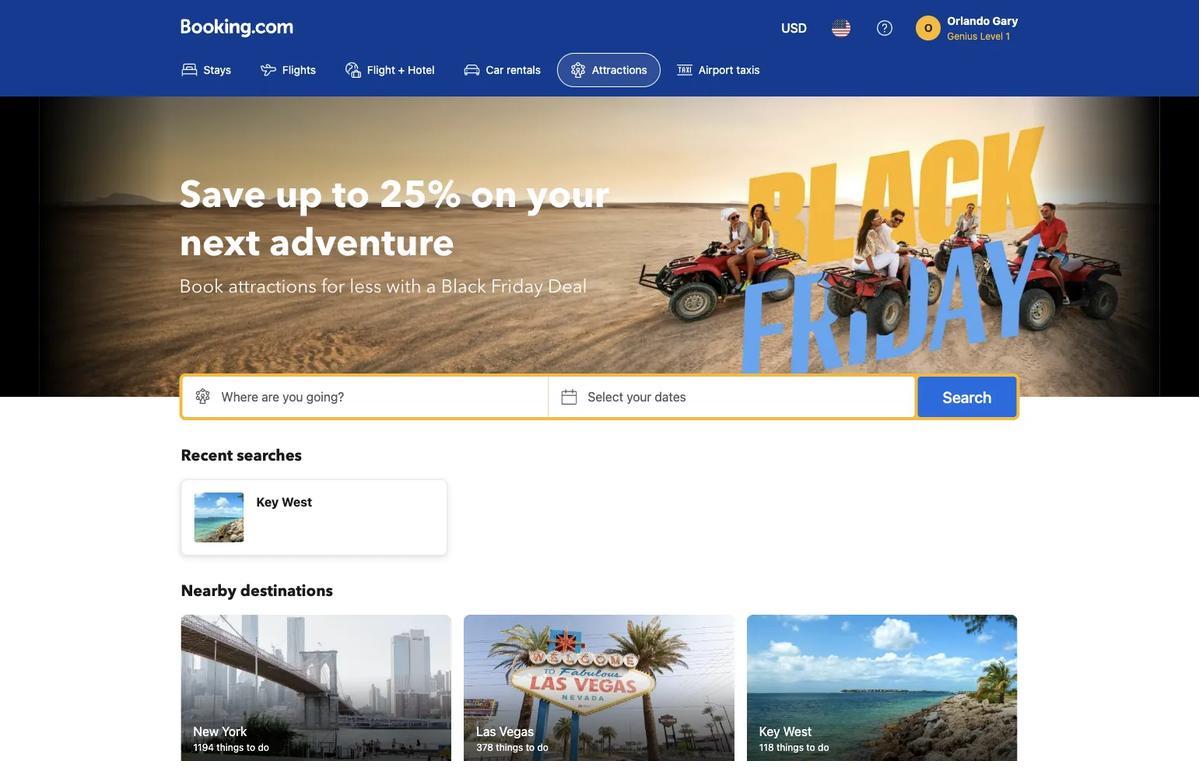 Task type: vqa. For each thing, say whether or not it's contained in the screenshot.
Friday
yes



Task type: locate. For each thing, give the bounding box(es) containing it.
things right 118
[[777, 742, 804, 753]]

save up to 25% on your next adventure book attractions for less with a black friday deal
[[179, 170, 609, 299]]

3 things from the left
[[777, 742, 804, 753]]

your right on
[[527, 170, 609, 221]]

1 vertical spatial west
[[783, 724, 812, 739]]

things down vegas
[[496, 742, 523, 753]]

key inside key west 118 things to do
[[759, 724, 780, 739]]

to inside new york 1194 things to do
[[246, 742, 255, 753]]

to down the york
[[246, 742, 255, 753]]

2 do from the left
[[537, 742, 549, 753]]

select your dates
[[588, 389, 686, 404]]

up
[[275, 170, 323, 221]]

things inside key west 118 things to do
[[777, 742, 804, 753]]

0 horizontal spatial your
[[527, 170, 609, 221]]

1 vertical spatial key
[[759, 724, 780, 739]]

search button
[[918, 377, 1017, 417]]

things down the york
[[217, 742, 244, 753]]

0 horizontal spatial west
[[282, 495, 312, 509]]

vegas
[[499, 724, 534, 739]]

1 do from the left
[[258, 742, 269, 753]]

booking.com image
[[181, 19, 293, 37]]

do inside new york 1194 things to do
[[258, 742, 269, 753]]

1 horizontal spatial things
[[496, 742, 523, 753]]

key
[[256, 495, 279, 509], [759, 724, 780, 739]]

to inside key west 118 things to do
[[806, 742, 815, 753]]

dates
[[655, 389, 686, 404]]

rentals
[[507, 63, 541, 76]]

key for key west 118 things to do
[[759, 724, 780, 739]]

do right 118
[[818, 742, 829, 753]]

your account menu orlando gary genius level 1 element
[[916, 7, 1024, 43]]

0 vertical spatial your
[[527, 170, 609, 221]]

nearby destinations
[[181, 581, 333, 602]]

do right 1194
[[258, 742, 269, 753]]

book
[[179, 274, 224, 299]]

usd button
[[772, 9, 816, 47]]

west inside key west 118 things to do
[[783, 724, 812, 739]]

adventure
[[269, 218, 455, 269]]

do inside 'las vegas 378 things to do'
[[537, 742, 549, 753]]

west for key west
[[282, 495, 312, 509]]

1 horizontal spatial key
[[759, 724, 780, 739]]

attractions
[[228, 274, 317, 299]]

key west
[[256, 495, 312, 509]]

+
[[398, 63, 405, 76]]

0 vertical spatial key
[[256, 495, 279, 509]]

key down the searches
[[256, 495, 279, 509]]

next
[[179, 218, 260, 269]]

do
[[258, 742, 269, 753], [537, 742, 549, 753], [818, 742, 829, 753]]

things inside new york 1194 things to do
[[217, 742, 244, 753]]

to right 118
[[806, 742, 815, 753]]

things inside 'las vegas 378 things to do'
[[496, 742, 523, 753]]

your
[[527, 170, 609, 221], [627, 389, 652, 404]]

1 horizontal spatial your
[[627, 389, 652, 404]]

to inside 'las vegas 378 things to do'
[[526, 742, 535, 753]]

0 horizontal spatial do
[[258, 742, 269, 753]]

do right 378
[[537, 742, 549, 753]]

do inside key west 118 things to do
[[818, 742, 829, 753]]

to right up
[[332, 170, 370, 221]]

things for vegas
[[496, 742, 523, 753]]

a
[[426, 274, 436, 299]]

1 things from the left
[[217, 742, 244, 753]]

key west link
[[181, 479, 448, 556]]

2 horizontal spatial things
[[777, 742, 804, 753]]

your inside save up to 25% on your next adventure book attractions for less with a black friday deal
[[527, 170, 609, 221]]

3 do from the left
[[818, 742, 829, 753]]

Where are you going? search field
[[182, 377, 548, 417]]

new
[[193, 724, 219, 739]]

las
[[476, 724, 496, 739]]

black
[[441, 274, 486, 299]]

0 horizontal spatial key
[[256, 495, 279, 509]]

attractions link
[[557, 53, 661, 87]]

flight + hotel
[[367, 63, 435, 76]]

25%
[[379, 170, 461, 221]]

2 things from the left
[[496, 742, 523, 753]]

hotel
[[408, 63, 435, 76]]

1 horizontal spatial do
[[537, 742, 549, 753]]

0 vertical spatial west
[[282, 495, 312, 509]]

your left the dates
[[627, 389, 652, 404]]

flights link
[[247, 53, 329, 87]]

to
[[332, 170, 370, 221], [246, 742, 255, 753], [526, 742, 535, 753], [806, 742, 815, 753]]

key up 118
[[759, 724, 780, 739]]

o
[[924, 21, 933, 34]]

to down vegas
[[526, 742, 535, 753]]

things
[[217, 742, 244, 753], [496, 742, 523, 753], [777, 742, 804, 753]]

west
[[282, 495, 312, 509], [783, 724, 812, 739]]

car rentals link
[[451, 53, 554, 87]]

car
[[486, 63, 504, 76]]

for
[[321, 274, 345, 299]]

airport taxis
[[699, 63, 760, 76]]

gary
[[993, 14, 1018, 27]]

do for west
[[818, 742, 829, 753]]

1 vertical spatial your
[[627, 389, 652, 404]]

1 horizontal spatial west
[[783, 724, 812, 739]]

0 horizontal spatial things
[[217, 742, 244, 753]]

less
[[350, 274, 382, 299]]

on
[[471, 170, 517, 221]]

recent
[[181, 445, 233, 467]]

save
[[179, 170, 266, 221]]

things for west
[[777, 742, 804, 753]]

2 horizontal spatial do
[[818, 742, 829, 753]]



Task type: describe. For each thing, give the bounding box(es) containing it.
genius
[[947, 30, 978, 41]]

flight + hotel link
[[332, 53, 448, 87]]

things for york
[[217, 742, 244, 753]]

nearby
[[181, 581, 236, 602]]

recent searches
[[181, 445, 302, 467]]

las vegas 378 things to do
[[476, 724, 549, 753]]

york
[[222, 724, 247, 739]]

to inside save up to 25% on your next adventure book attractions for less with a black friday deal
[[332, 170, 370, 221]]

friday
[[491, 274, 543, 299]]

airport
[[699, 63, 733, 76]]

118
[[759, 742, 774, 753]]

west for key west 118 things to do
[[783, 724, 812, 739]]

stays link
[[168, 53, 244, 87]]

do for vegas
[[537, 742, 549, 753]]

stays
[[203, 63, 231, 76]]

to for new york
[[246, 742, 255, 753]]

do for york
[[258, 742, 269, 753]]

1
[[1006, 30, 1010, 41]]

taxis
[[736, 63, 760, 76]]

1194
[[193, 742, 214, 753]]

las vegas image
[[464, 615, 734, 761]]

airport taxis link
[[664, 53, 773, 87]]

flight
[[367, 63, 395, 76]]

orlando gary genius level 1
[[947, 14, 1018, 41]]

select
[[588, 389, 623, 404]]

to for key west
[[806, 742, 815, 753]]

to for las vegas
[[526, 742, 535, 753]]

deal
[[548, 274, 587, 299]]

378
[[476, 742, 493, 753]]

searches
[[237, 445, 302, 467]]

attractions
[[592, 63, 647, 76]]

orlando
[[947, 14, 990, 27]]

usd
[[781, 21, 807, 35]]

key for key west
[[256, 495, 279, 509]]

new york image
[[181, 615, 451, 761]]

level
[[980, 30, 1003, 41]]

new york 1194 things to do
[[193, 724, 269, 753]]

flights
[[282, 63, 316, 76]]

key west 118 things to do
[[759, 724, 829, 753]]

car rentals
[[486, 63, 541, 76]]

key west image
[[747, 615, 1017, 761]]

with
[[386, 274, 422, 299]]

search
[[943, 388, 992, 406]]

destinations
[[240, 581, 333, 602]]



